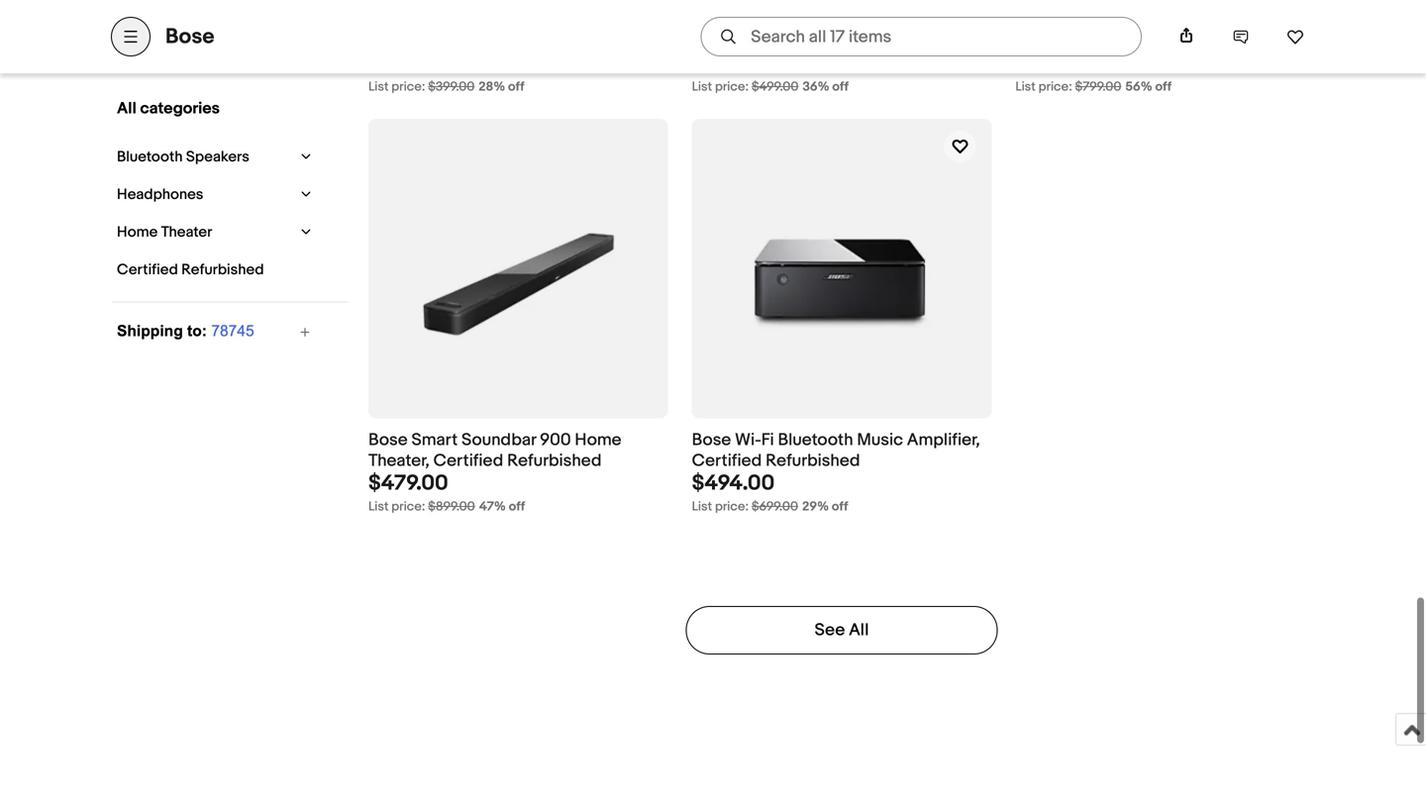 Task type: vqa. For each thing, say whether or not it's contained in the screenshot.
"GALAXY"
no



Task type: locate. For each thing, give the bounding box(es) containing it.
bose up $479.00
[[369, 430, 408, 451]]

soundbar inside bose soundbar 700 home theater, certified refurbished $349.00 list price: $799.00 56% off
[[1059, 10, 1134, 30]]

home theater link
[[112, 219, 292, 246]]

0 vertical spatial smart
[[735, 10, 782, 30]]

all left categories
[[117, 99, 137, 118]]

smart up '$319.00'
[[735, 10, 782, 30]]

list down $289.00
[[369, 79, 389, 94]]

price: inside "bose smart soundbar 600 home theater, certified refurbished $319.00 list price: $499.00 36% off"
[[715, 79, 749, 94]]

price:
[[392, 79, 426, 94], [715, 79, 749, 94], [1039, 79, 1073, 94], [392, 500, 426, 515], [715, 500, 749, 515]]

smart up $479.00
[[412, 430, 458, 451]]

off right 28%
[[508, 79, 525, 94]]

certified up the '$699.00'
[[692, 451, 762, 471]]

$699.00
[[752, 500, 799, 515]]

price: down $349.00
[[1039, 79, 1073, 94]]

soundbar for bose smart soundbar 900 home theater, certified refurbished
[[462, 430, 536, 451]]

bluetooth inside bose wi-fi bluetooth music amplifier, certified refurbished
[[778, 430, 854, 451]]

smart
[[735, 10, 782, 30], [412, 430, 458, 451]]

off right 36% on the top of the page
[[833, 79, 849, 94]]

bose up '$319.00'
[[692, 10, 732, 30]]

0 horizontal spatial all
[[117, 99, 137, 118]]

1 horizontal spatial theater,
[[692, 30, 754, 51]]

28%
[[479, 79, 506, 94]]

bose for bose wi-fi bluetooth music amplifier, certified refurbished
[[692, 430, 732, 451]]

soundbar inside bose smart soundbar 900 home theater, certified refurbished
[[462, 430, 536, 451]]

0 vertical spatial all
[[117, 99, 137, 118]]

soundbar left '900' at the left bottom of page
[[462, 430, 536, 451]]

0 horizontal spatial smart
[[412, 430, 458, 451]]

price: down $494.00
[[715, 500, 749, 515]]

bluetooth
[[117, 148, 183, 166], [778, 430, 854, 451]]

price: down $289.00
[[392, 79, 426, 94]]

1 horizontal spatial smart
[[735, 10, 782, 30]]

600
[[864, 10, 895, 30]]

bose inside bose smart soundbar 900 home theater, certified refurbished
[[369, 430, 408, 451]]

bose smart soundbar 600 home theater, certified refurbished $319.00 list price: $499.00 36% off
[[692, 10, 946, 94]]

list down '$319.00'
[[692, 79, 713, 94]]

bluetooth speakers link
[[112, 143, 292, 171]]

home
[[899, 10, 946, 30], [1172, 10, 1218, 30], [117, 223, 158, 241], [575, 430, 622, 451]]

home inside bose soundbar 700 home theater, certified refurbished $349.00 list price: $799.00 56% off
[[1172, 10, 1218, 30]]

off right 47%
[[509, 500, 525, 515]]

bluetooth up headphones
[[117, 148, 183, 166]]

speakers
[[186, 148, 250, 166]]

see all link
[[686, 607, 999, 655]]

home right the 700 at the top right of page
[[1172, 10, 1218, 30]]

soundbar
[[786, 10, 860, 30], [1059, 10, 1134, 30], [462, 430, 536, 451]]

headphones
[[117, 186, 204, 204]]

off inside "bose smart soundbar 600 home theater, certified refurbished $319.00 list price: $499.00 36% off"
[[833, 79, 849, 94]]

1 vertical spatial smart
[[412, 430, 458, 451]]

list inside the $289.00 list price: $399.00 28% off
[[369, 79, 389, 94]]

certified refurbished
[[117, 261, 264, 279]]

certified inside bose wi-fi bluetooth music amplifier, certified refurbished
[[692, 451, 762, 471]]

2 horizontal spatial soundbar
[[1059, 10, 1134, 30]]

price: down '$319.00'
[[715, 79, 749, 94]]

all categories
[[117, 99, 220, 118]]

soundbar inside "bose smart soundbar 600 home theater, certified refurbished $319.00 list price: $499.00 36% off"
[[786, 10, 860, 30]]

off for $494.00
[[832, 500, 849, 515]]

list down $494.00
[[692, 500, 713, 515]]

off inside bose soundbar 700 home theater, certified refurbished $349.00 list price: $799.00 56% off
[[1156, 79, 1172, 94]]

certified for bose smart soundbar 600 home theater, certified refurbished $319.00 list price: $499.00 36% off
[[757, 30, 827, 51]]

bose smart soundbar 900 home theater, certified refurbished button
[[369, 430, 669, 472]]

home right '600' at the right of page
[[899, 10, 946, 30]]

$319.00
[[692, 50, 767, 76]]

smart inside bose smart soundbar 900 home theater, certified refurbished
[[412, 430, 458, 451]]

certified up $499.00
[[757, 30, 827, 51]]

theater, inside bose smart soundbar 900 home theater, certified refurbished
[[369, 451, 430, 471]]

bose inside bose soundbar 700 home theater, certified refurbished $349.00 list price: $799.00 56% off
[[1016, 10, 1055, 30]]

list
[[369, 79, 389, 94], [692, 79, 713, 94], [1016, 79, 1036, 94], [369, 500, 389, 515], [692, 500, 713, 515]]

list inside $494.00 list price: $699.00 29% off
[[692, 500, 713, 515]]

price: down $479.00
[[392, 500, 426, 515]]

theater, left save this seller bose 'image'
[[1222, 10, 1283, 30]]

bose wi-fi bluetooth music amplifier, certified refurbished button
[[692, 430, 992, 472]]

bose left wi-
[[692, 430, 732, 451]]

bose inside "bose smart soundbar 600 home theater, certified refurbished $319.00 list price: $499.00 36% off"
[[692, 10, 732, 30]]

soundbar left '600' at the right of page
[[786, 10, 860, 30]]

bluetooth right fi
[[778, 430, 854, 451]]

theater, for bose smart soundbar 900 home theater, certified refurbished
[[369, 451, 430, 471]]

home right '900' at the left bottom of page
[[575, 430, 622, 451]]

refurbished
[[831, 30, 926, 51], [1090, 30, 1184, 51], [181, 261, 264, 279], [507, 451, 602, 471], [766, 451, 861, 471]]

price: inside bose soundbar 700 home theater, certified refurbished $349.00 list price: $799.00 56% off
[[1039, 79, 1073, 94]]

$289.00
[[369, 50, 448, 76]]

price: inside $479.00 list price: $899.00 47% off
[[392, 500, 426, 515]]

certified inside bose smart soundbar 900 home theater, certified refurbished
[[434, 451, 504, 471]]

theater, up $899.00
[[369, 451, 430, 471]]

refurbished inside bose smart soundbar 900 home theater, certified refurbished
[[507, 451, 602, 471]]

off right the 56%
[[1156, 79, 1172, 94]]

home inside "bose smart soundbar 600 home theater, certified refurbished $319.00 list price: $499.00 36% off"
[[899, 10, 946, 30]]

2 horizontal spatial theater,
[[1222, 10, 1283, 30]]

wi-
[[735, 430, 762, 451]]

list down $349.00
[[1016, 79, 1036, 94]]

off
[[508, 79, 525, 94], [833, 79, 849, 94], [1156, 79, 1172, 94], [509, 500, 525, 515], [832, 500, 849, 515]]

1 horizontal spatial bluetooth
[[778, 430, 854, 451]]

certified inside "bose smart soundbar 600 home theater, certified refurbished $319.00 list price: $499.00 36% off"
[[757, 30, 827, 51]]

all categories link
[[112, 94, 312, 123]]

off right 29%
[[832, 500, 849, 515]]

0 horizontal spatial soundbar
[[462, 430, 536, 451]]

1 horizontal spatial all
[[849, 620, 869, 641]]

certified inside bose soundbar 700 home theater, certified refurbished $349.00 list price: $799.00 56% off
[[1016, 30, 1086, 51]]

shipping to: 78745
[[117, 323, 254, 340]]

1 vertical spatial bluetooth
[[778, 430, 854, 451]]

off inside $494.00 list price: $699.00 29% off
[[832, 500, 849, 515]]

bose
[[692, 10, 732, 30], [1016, 10, 1055, 30], [165, 24, 215, 50], [369, 430, 408, 451], [692, 430, 732, 451]]

theater,
[[1222, 10, 1283, 30], [692, 30, 754, 51], [369, 451, 430, 471]]

700
[[1138, 10, 1168, 30]]

Search all 17 items field
[[701, 17, 1143, 56]]

price: inside the $289.00 list price: $399.00 28% off
[[392, 79, 426, 94]]

price: for $479.00
[[392, 500, 426, 515]]

list for $479.00
[[369, 500, 389, 515]]

$499.00
[[752, 79, 799, 94]]

price: inside $494.00 list price: $699.00 29% off
[[715, 500, 749, 515]]

theater
[[161, 223, 212, 241]]

78745
[[211, 323, 254, 340]]

theater, up $499.00
[[692, 30, 754, 51]]

bose wi-fi bluetooth music amplifier, certified refurbished
[[692, 430, 981, 471]]

list down $479.00
[[369, 500, 389, 515]]

certified for bose wi-fi bluetooth music amplifier, certified refurbished
[[692, 451, 762, 471]]

certified down home theater
[[117, 261, 178, 279]]

save this seller bose image
[[1287, 28, 1305, 46]]

refurbished for bose smart soundbar 900 home theater, certified refurbished
[[507, 451, 602, 471]]

bose for bose smart soundbar 900 home theater, certified refurbished
[[369, 430, 408, 451]]

bose up categories
[[165, 24, 215, 50]]

0 horizontal spatial theater,
[[369, 451, 430, 471]]

refurbished inside bose wi-fi bluetooth music amplifier, certified refurbished
[[766, 451, 861, 471]]

off inside $479.00 list price: $899.00 47% off
[[509, 500, 525, 515]]

bose inside bose wi-fi bluetooth music amplifier, certified refurbished
[[692, 430, 732, 451]]

theater, inside "bose smart soundbar 600 home theater, certified refurbished $319.00 list price: $499.00 36% off"
[[692, 30, 754, 51]]

smart for bose smart soundbar 600 home theater, certified refurbished $319.00 list price: $499.00 36% off
[[735, 10, 782, 30]]

certified
[[757, 30, 827, 51], [1016, 30, 1086, 51], [117, 261, 178, 279], [434, 451, 504, 471], [692, 451, 762, 471]]

all right see
[[849, 620, 869, 641]]

bose up $349.00
[[1016, 10, 1055, 30]]

smart inside "bose smart soundbar 600 home theater, certified refurbished $319.00 list price: $499.00 36% off"
[[735, 10, 782, 30]]

$494.00
[[692, 471, 775, 497]]

price: for $494.00
[[715, 500, 749, 515]]

1 horizontal spatial soundbar
[[786, 10, 860, 30]]

list inside bose soundbar 700 home theater, certified refurbished $349.00 list price: $799.00 56% off
[[1016, 79, 1036, 94]]

list inside $479.00 list price: $899.00 47% off
[[369, 500, 389, 515]]

refurbished inside "bose smart soundbar 600 home theater, certified refurbished $319.00 list price: $499.00 36% off"
[[831, 30, 926, 51]]

certified up $799.00
[[1016, 30, 1086, 51]]

0 horizontal spatial bluetooth
[[117, 148, 183, 166]]

refurbished inside bose soundbar 700 home theater, certified refurbished $349.00 list price: $799.00 56% off
[[1090, 30, 1184, 51]]

all
[[117, 99, 137, 118], [849, 620, 869, 641]]

categories
[[140, 99, 220, 118]]

off inside the $289.00 list price: $399.00 28% off
[[508, 79, 525, 94]]

list for $494.00
[[692, 500, 713, 515]]

soundbar left the 700 at the top right of page
[[1059, 10, 1134, 30]]

certified up $899.00
[[434, 451, 504, 471]]



Task type: describe. For each thing, give the bounding box(es) containing it.
bose for bose smart soundbar 600 home theater, certified refurbished $319.00 list price: $499.00 36% off
[[692, 10, 732, 30]]

refurbished for bose wi-fi bluetooth music amplifier, certified refurbished
[[766, 451, 861, 471]]

bose for bose
[[165, 24, 215, 50]]

shipping
[[117, 323, 183, 340]]

list inside "bose smart soundbar 600 home theater, certified refurbished $319.00 list price: $499.00 36% off"
[[692, 79, 713, 94]]

refurbished for bose smart soundbar 600 home theater, certified refurbished $319.00 list price: $499.00 36% off
[[831, 30, 926, 51]]

see
[[815, 620, 845, 641]]

1 vertical spatial all
[[849, 620, 869, 641]]

off for $289.00
[[508, 79, 525, 94]]

music
[[858, 430, 904, 451]]

56%
[[1126, 79, 1153, 94]]

900
[[540, 430, 571, 451]]

certified for bose smart soundbar 900 home theater, certified refurbished
[[434, 451, 504, 471]]

certified refurbished link
[[112, 256, 305, 284]]

smart for bose smart soundbar 900 home theater, certified refurbished
[[412, 430, 458, 451]]

$479.00
[[369, 471, 449, 497]]

soundbar for bose smart soundbar 600 home theater, certified refurbished $319.00 list price: $499.00 36% off
[[786, 10, 860, 30]]

list for $289.00
[[369, 79, 389, 94]]

$289.00 list price: $399.00 28% off
[[369, 50, 525, 94]]

$479.00 list price: $899.00 47% off
[[369, 471, 525, 515]]

theater, inside bose soundbar 700 home theater, certified refurbished $349.00 list price: $799.00 56% off
[[1222, 10, 1283, 30]]

29%
[[803, 500, 829, 515]]

36%
[[803, 79, 830, 94]]

bose soundbar 700 home theater, certified refurbished $349.00 list price: $799.00 56% off
[[1016, 10, 1283, 94]]

bose soundbar 700 home theater, certified refurbished button
[[1016, 10, 1316, 51]]

$899.00
[[428, 500, 475, 515]]

to:
[[187, 323, 207, 340]]

bose wi-fi bluetooth music amplifier, certified refurbished : quick view image
[[694, 157, 991, 380]]

bose smart soundbar 600 home theater, certified refurbished button
[[692, 10, 992, 51]]

amplifier,
[[908, 430, 981, 451]]

price: for $289.00
[[392, 79, 426, 94]]

headphones link
[[112, 181, 292, 209]]

bluetooth speakers
[[117, 148, 250, 166]]

47%
[[479, 500, 506, 515]]

0 vertical spatial bluetooth
[[117, 148, 183, 166]]

$494.00 list price: $699.00 29% off
[[692, 471, 849, 515]]

home down headphones
[[117, 223, 158, 241]]

$799.00
[[1076, 79, 1122, 94]]

refurbished inside certified refurbished link
[[181, 261, 264, 279]]

home inside bose smart soundbar 900 home theater, certified refurbished
[[575, 430, 622, 451]]

$349.00
[[1016, 50, 1096, 76]]

home theater
[[117, 223, 212, 241]]

off for $479.00
[[509, 500, 525, 515]]

bose link
[[165, 24, 215, 50]]

fi
[[762, 430, 775, 451]]

see all
[[815, 620, 869, 641]]

bose for bose soundbar 700 home theater, certified refurbished $349.00 list price: $799.00 56% off
[[1016, 10, 1055, 30]]

bose smart soundbar 900 home theater, certified refurbished
[[369, 430, 622, 471]]

$399.00
[[428, 79, 475, 94]]

theater, for bose smart soundbar 600 home theater, certified refurbished $319.00 list price: $499.00 36% off
[[692, 30, 754, 51]]

bose smart soundbar 900 home theater, certified refurbished : quick view image
[[407, 120, 630, 417]]



